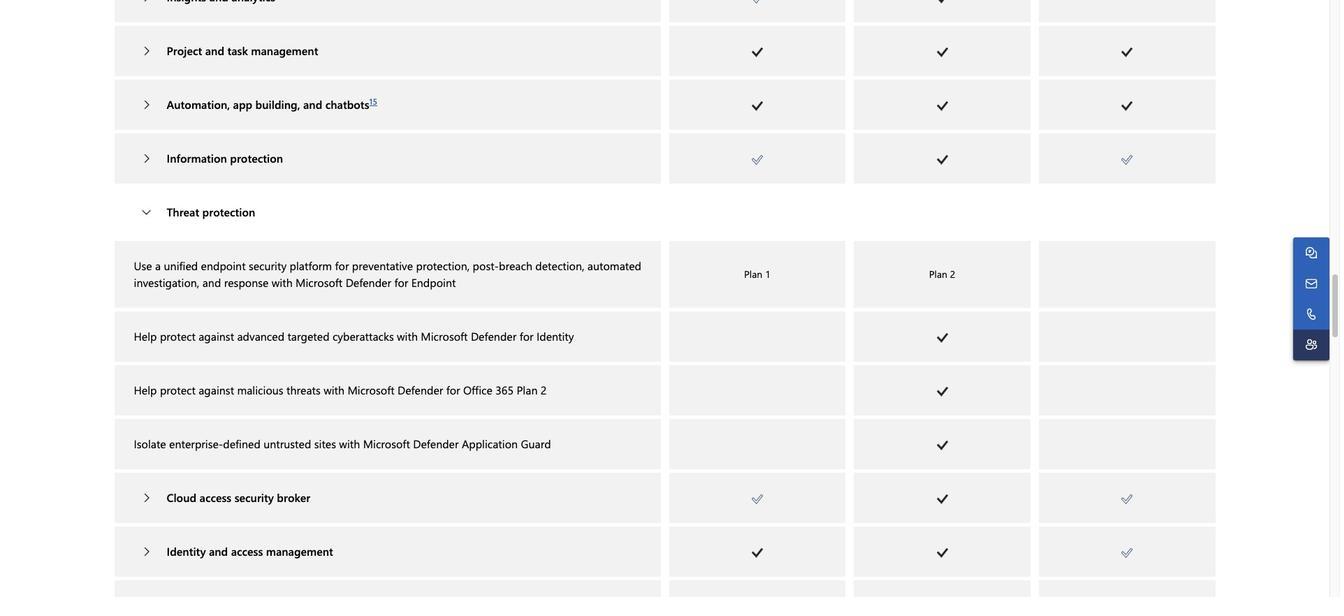 Task type: locate. For each thing, give the bounding box(es) containing it.
1 vertical spatial against
[[199, 383, 234, 398]]

isolate
[[134, 437, 166, 451]]

microsoft
[[296, 275, 343, 290], [421, 329, 468, 344], [348, 383, 395, 398], [363, 437, 410, 451]]

0 vertical spatial management
[[251, 43, 318, 58]]

access
[[200, 491, 232, 505], [231, 544, 263, 559]]

management down the broker
[[266, 544, 333, 559]]

protection down app
[[230, 151, 283, 165]]

protect for help protect against malicious threats with microsoft defender for office 365 plan 2
[[160, 383, 196, 398]]

0 vertical spatial access
[[200, 491, 232, 505]]

for
[[335, 258, 349, 273], [395, 275, 408, 290], [520, 329, 534, 344], [447, 383, 460, 398]]

advanced
[[237, 329, 285, 344]]

malicious
[[237, 383, 284, 398]]

with right cyberattacks
[[397, 329, 418, 344]]

protect down investigation,
[[160, 329, 196, 344]]

plan 1
[[745, 268, 771, 281]]

and left the task
[[205, 43, 224, 58]]

platform
[[290, 258, 332, 273]]

1 vertical spatial management
[[266, 544, 333, 559]]

0 vertical spatial protection
[[230, 151, 283, 165]]

help for help protect against malicious threats with microsoft defender for office 365 plan 2
[[134, 383, 157, 398]]

1 against from the top
[[199, 329, 234, 344]]

against left malicious
[[199, 383, 234, 398]]

0 horizontal spatial identity
[[167, 544, 206, 559]]

1 vertical spatial protect
[[160, 383, 196, 398]]

access down cloud access security broker
[[231, 544, 263, 559]]

post-
[[473, 258, 499, 273]]

cloud access security broker
[[167, 491, 311, 505]]

0 vertical spatial identity
[[537, 329, 574, 344]]

defender
[[346, 275, 391, 290], [471, 329, 517, 344], [398, 383, 443, 398], [413, 437, 459, 451]]

plan for plan 1
[[745, 268, 763, 281]]

15
[[369, 96, 378, 107]]

defender up 365
[[471, 329, 517, 344]]

help up isolate
[[134, 383, 157, 398]]

2 against from the top
[[199, 383, 234, 398]]

application
[[462, 437, 518, 451]]

1 horizontal spatial plan
[[745, 268, 763, 281]]

and left the chatbots
[[303, 97, 322, 112]]

help
[[134, 329, 157, 344], [134, 383, 157, 398]]

threat protection
[[167, 205, 255, 219]]

use a unified endpoint security platform for preventative protection, post-breach detection, automated investigation, and response with microsoft defender for endpoint
[[134, 258, 642, 290]]

enterprise-
[[169, 437, 223, 451]]

with
[[272, 275, 293, 290], [397, 329, 418, 344], [324, 383, 345, 398], [339, 437, 360, 451]]

microsoft down the platform
[[296, 275, 343, 290]]

identity
[[537, 329, 574, 344], [167, 544, 206, 559]]

protection
[[230, 151, 283, 165], [202, 205, 255, 219]]

2 horizontal spatial plan
[[930, 268, 948, 281]]

security inside use a unified endpoint security platform for preventative protection, post-breach detection, automated investigation, and response with microsoft defender for endpoint
[[249, 258, 287, 273]]

1 help from the top
[[134, 329, 157, 344]]

15 link
[[369, 96, 378, 107]]

cyberattacks
[[333, 329, 394, 344]]

defined
[[223, 437, 261, 451]]

1 protect from the top
[[160, 329, 196, 344]]

with down the platform
[[272, 275, 293, 290]]

management right the task
[[251, 43, 318, 58]]

office
[[464, 383, 493, 398]]

and
[[205, 43, 224, 58], [303, 97, 322, 112], [203, 275, 221, 290], [209, 544, 228, 559]]

2 help from the top
[[134, 383, 157, 398]]

threat
[[167, 205, 199, 219]]

protection for information protection
[[230, 151, 283, 165]]

protect up the enterprise-
[[160, 383, 196, 398]]

0 vertical spatial against
[[199, 329, 234, 344]]

protect
[[160, 329, 196, 344], [160, 383, 196, 398]]

plan 2
[[930, 268, 956, 281]]

0 vertical spatial protect
[[160, 329, 196, 344]]

1 vertical spatial help
[[134, 383, 157, 398]]

and down cloud access security broker
[[209, 544, 228, 559]]

0 vertical spatial 2
[[951, 268, 956, 281]]

plan
[[745, 268, 763, 281], [930, 268, 948, 281], [517, 383, 538, 398]]

this feature is included image
[[937, 0, 948, 3], [1122, 47, 1133, 57], [752, 155, 763, 165], [1122, 155, 1133, 165], [937, 155, 948, 165], [937, 333, 948, 343], [937, 387, 948, 397], [752, 495, 763, 505], [1122, 495, 1133, 505], [752, 549, 763, 558], [937, 549, 948, 558]]

endpoint
[[201, 258, 246, 273]]

help for help protect against advanced targeted cyberattacks with microsoft defender for identity
[[134, 329, 157, 344]]

untrusted
[[264, 437, 311, 451]]

against
[[199, 329, 234, 344], [199, 383, 234, 398]]

information protection
[[167, 151, 283, 165]]

defender down preventative
[[346, 275, 391, 290]]

2 protect from the top
[[160, 383, 196, 398]]

access right the cloud on the left bottom of the page
[[200, 491, 232, 505]]

microsoft down the endpoint
[[421, 329, 468, 344]]

automated
[[588, 258, 642, 273]]

project and task management
[[167, 43, 318, 58]]

1 vertical spatial security
[[235, 491, 274, 505]]

management
[[251, 43, 318, 58], [266, 544, 333, 559]]

security up response
[[249, 258, 287, 273]]

2
[[951, 268, 956, 281], [541, 383, 547, 398]]

and down endpoint
[[203, 275, 221, 290]]

protection right threat
[[202, 205, 255, 219]]

security
[[249, 258, 287, 273], [235, 491, 274, 505]]

microsoft down cyberattacks
[[348, 383, 395, 398]]

management for identity and access management
[[266, 544, 333, 559]]

unified
[[164, 258, 198, 273]]

1 vertical spatial 2
[[541, 383, 547, 398]]

security left the broker
[[235, 491, 274, 505]]

0 vertical spatial help
[[134, 329, 157, 344]]

endpoint
[[412, 275, 456, 290]]

against left advanced
[[199, 329, 234, 344]]

1 vertical spatial protection
[[202, 205, 255, 219]]

this feature is included image
[[752, 0, 763, 3], [752, 47, 763, 57], [937, 47, 948, 57], [752, 101, 763, 111], [937, 101, 948, 111], [1122, 101, 1133, 111], [937, 441, 948, 451], [937, 495, 948, 504], [1122, 548, 1133, 558]]

0 vertical spatial security
[[249, 258, 287, 273]]

with right threats
[[324, 383, 345, 398]]

help protect against advanced targeted cyberattacks with microsoft defender for identity
[[134, 329, 574, 344]]

help down investigation,
[[134, 329, 157, 344]]

cloud
[[167, 491, 197, 505]]



Task type: describe. For each thing, give the bounding box(es) containing it.
defender left application
[[413, 437, 459, 451]]

investigation,
[[134, 275, 199, 290]]

1
[[766, 268, 771, 281]]

protection,
[[416, 258, 470, 273]]

information
[[167, 151, 227, 165]]

threats
[[287, 383, 321, 398]]

automation, app building, and chatbots 15
[[167, 96, 378, 112]]

help protect against malicious threats with microsoft defender for office 365 plan 2
[[134, 383, 547, 398]]

against for advanced
[[199, 329, 234, 344]]

plan for plan 2
[[930, 268, 948, 281]]

breach
[[499, 258, 533, 273]]

defender inside use a unified endpoint security platform for preventative protection, post-breach detection, automated investigation, and response with microsoft defender for endpoint
[[346, 275, 391, 290]]

protect for help protect against advanced targeted cyberattacks with microsoft defender for identity
[[160, 329, 196, 344]]

sites
[[314, 437, 336, 451]]

protection for threat protection
[[202, 205, 255, 219]]

chatbots
[[326, 97, 369, 112]]

with inside use a unified endpoint security platform for preventative protection, post-breach detection, automated investigation, and response with microsoft defender for endpoint
[[272, 275, 293, 290]]

preventative
[[352, 258, 413, 273]]

isolate enterprise-defined untrusted sites with microsoft defender application guard
[[134, 437, 551, 451]]

automation,
[[167, 97, 230, 112]]

0 horizontal spatial plan
[[517, 383, 538, 398]]

1 horizontal spatial 2
[[951, 268, 956, 281]]

and inside automation, app building, and chatbots 15
[[303, 97, 322, 112]]

1 vertical spatial access
[[231, 544, 263, 559]]

a
[[155, 258, 161, 273]]

management for project and task management
[[251, 43, 318, 58]]

1 vertical spatial identity
[[167, 544, 206, 559]]

task
[[228, 43, 248, 58]]

detection,
[[536, 258, 585, 273]]

building,
[[256, 97, 300, 112]]

use
[[134, 258, 152, 273]]

identity and access management
[[167, 544, 333, 559]]

defender left office
[[398, 383, 443, 398]]

response
[[224, 275, 269, 290]]

0 horizontal spatial 2
[[541, 383, 547, 398]]

broker
[[277, 491, 311, 505]]

365
[[496, 383, 514, 398]]

targeted
[[288, 329, 330, 344]]

1 horizontal spatial identity
[[537, 329, 574, 344]]

against for malicious
[[199, 383, 234, 398]]

and inside use a unified endpoint security platform for preventative protection, post-breach detection, automated investigation, and response with microsoft defender for endpoint
[[203, 275, 221, 290]]

guard
[[521, 437, 551, 451]]

project
[[167, 43, 202, 58]]

microsoft inside use a unified endpoint security platform for preventative protection, post-breach detection, automated investigation, and response with microsoft defender for endpoint
[[296, 275, 343, 290]]

microsoft right sites
[[363, 437, 410, 451]]

app
[[233, 97, 252, 112]]

with right sites
[[339, 437, 360, 451]]



Task type: vqa. For each thing, say whether or not it's contained in the screenshot.
topmost against
yes



